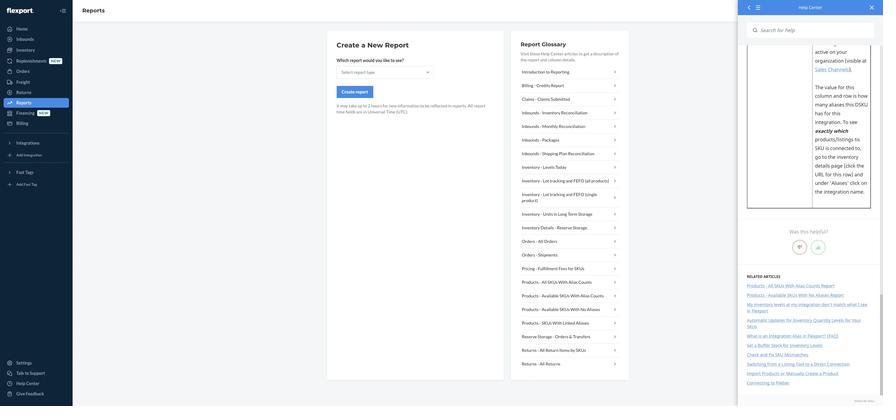 Task type: locate. For each thing, give the bounding box(es) containing it.
fefo left (all
[[574, 178, 585, 184]]

0 vertical spatial fast
[[16, 170, 24, 175]]

claims down 'credits'
[[538, 97, 551, 102]]

i
[[859, 302, 860, 308]]

packages
[[543, 137, 560, 143]]

import
[[748, 371, 762, 377]]

with inside products - all skus with alias counts button
[[559, 280, 568, 285]]

help center up search search field
[[799, 5, 823, 10]]

by right items
[[571, 348, 576, 353]]

help inside visit these help center articles to get a description of the report and column details.
[[541, 51, 550, 56]]

skus down automatic
[[748, 324, 758, 330]]

monthly
[[543, 124, 559, 129]]

with for products - all skus with alias counts report
[[786, 283, 795, 289]]

- up products - skus with linked aliases
[[540, 307, 541, 312]]

products for products - all skus with alias counts
[[522, 280, 539, 285]]

2 vertical spatial storage
[[538, 334, 553, 339]]

by inside button
[[571, 348, 576, 353]]

fees
[[559, 266, 568, 271]]

lot down inventory - levels today
[[544, 178, 550, 184]]

reports link
[[82, 7, 105, 14], [4, 98, 69, 108]]

add down fast tags
[[16, 182, 23, 187]]

report for select report type
[[354, 70, 366, 75]]

products for products - available skus with no aliases
[[522, 307, 539, 312]]

1 horizontal spatial reports
[[82, 7, 105, 14]]

0 vertical spatial center
[[810, 5, 823, 10]]

storage up return at the bottom right of page
[[538, 334, 553, 339]]

- for products - all skus with alias counts report
[[766, 283, 768, 289]]

was
[[790, 229, 800, 235]]

skus down "pricing - fulfillment fees for skus"
[[548, 280, 558, 285]]

- left packages on the top of the page
[[540, 137, 542, 143]]

(faq)
[[828, 333, 839, 339]]

reserve
[[558, 225, 573, 230], [522, 334, 537, 339]]

set
[[748, 343, 754, 349]]

articles right related
[[764, 274, 781, 280]]

0 vertical spatial storage
[[579, 212, 593, 217]]

transfers
[[574, 334, 591, 339]]

0 vertical spatial articles
[[565, 51, 579, 56]]

aliases up don't at the right
[[816, 293, 830, 298]]

fulfillment
[[538, 266, 558, 271]]

reconciliation
[[562, 110, 588, 115], [559, 124, 586, 129], [569, 151, 595, 156]]

give
[[16, 392, 25, 397]]

inventory - units in long term storage
[[522, 212, 593, 217]]

new inside it may take up to 2 hours for new information to be reflected in reports. all report time fields are in universal time (utc).
[[389, 103, 397, 108]]

match
[[834, 302, 847, 308]]

alias down pricing - fulfillment fees for skus button
[[569, 280, 578, 285]]

0 vertical spatial lot
[[544, 178, 550, 184]]

- inside 'inventory - levels today' "button"
[[541, 165, 543, 170]]

reconciliation for inbounds - inventory reconciliation
[[562, 110, 588, 115]]

- down related articles
[[766, 283, 768, 289]]

- left units
[[541, 212, 543, 217]]

all right reports.
[[468, 103, 473, 108]]

see
[[861, 302, 868, 308]]

1 horizontal spatial center
[[551, 51, 564, 56]]

orders up freight
[[16, 69, 30, 74]]

counts for products - all skus with alias counts report
[[807, 283, 821, 289]]

- inside the inventory details - reserve storage button
[[555, 225, 557, 230]]

billing inside billing - credits report button
[[522, 83, 534, 88]]

to
[[579, 51, 583, 56], [391, 58, 395, 63], [547, 69, 550, 74], [364, 103, 367, 108], [421, 103, 425, 108], [806, 362, 810, 367], [25, 371, 29, 376], [772, 380, 776, 386]]

inventory
[[16, 48, 35, 53], [543, 110, 561, 115], [522, 165, 540, 170], [522, 178, 540, 184], [522, 192, 540, 197], [522, 212, 540, 217], [522, 225, 540, 230], [794, 318, 813, 323], [791, 343, 810, 349]]

1 horizontal spatial claims
[[538, 97, 551, 102]]

report inside it may take up to 2 hours for new information to be reflected in reports. all report time fields are in universal time (utc).
[[474, 103, 486, 108]]

products for products - available skus with alias counts
[[522, 293, 539, 299]]

inventory down inventory - levels today
[[522, 178, 540, 184]]

storage inside inventory - units in long term storage button
[[579, 212, 593, 217]]

alias down automatic updates for inventory quantity levels for your skus
[[793, 333, 802, 339]]

- inside inventory - units in long term storage button
[[541, 212, 543, 217]]

tracking down inventory - lot tracking and fefo (all products)
[[550, 192, 566, 197]]

0 vertical spatial reserve
[[558, 225, 573, 230]]

2 vertical spatial levels
[[811, 343, 823, 349]]

- inside orders - all orders button
[[536, 239, 538, 244]]

0 vertical spatial no
[[809, 293, 815, 298]]

no down "products - available skus with alias counts" 'button'
[[581, 307, 587, 312]]

- for orders - all orders
[[536, 239, 538, 244]]

aliases for products - available skus with no aliases
[[588, 307, 601, 312]]

inbounds down inbounds - packages
[[522, 151, 540, 156]]

counts for products - all skus with alias counts
[[579, 280, 592, 285]]

1 vertical spatial reconciliation
[[559, 124, 586, 129]]

inventory - lot tracking and fefo (all products)
[[522, 178, 610, 184]]

fast
[[16, 170, 24, 175], [24, 182, 31, 187]]

- inside products - all skus with alias counts button
[[540, 280, 541, 285]]

- inside inbounds - shipping plan reconciliation button
[[540, 151, 542, 156]]

all up orders - shipments
[[539, 239, 544, 244]]

inventory up replenishments
[[16, 48, 35, 53]]

new for replenishments
[[51, 59, 61, 63]]

2 horizontal spatial new
[[389, 103, 397, 108]]

was this helpful?
[[790, 229, 829, 235]]

create inside create report button
[[342, 89, 355, 94]]

with inside products - skus with linked aliases button
[[553, 321, 562, 326]]

report inside create report button
[[356, 89, 368, 94]]

inbounds - monthly reconciliation
[[522, 124, 586, 129]]

inventory up monthly
[[543, 110, 561, 115]]

1 horizontal spatial by
[[864, 399, 868, 403]]

- down returns - all return items by skus
[[538, 362, 539, 367]]

inventory details - reserve storage
[[522, 225, 588, 230]]

center inside visit these help center articles to get a description of the report and column details.
[[551, 51, 564, 56]]

create
[[337, 41, 360, 49], [342, 89, 355, 94], [806, 371, 819, 377]]

1 horizontal spatial reports link
[[82, 7, 105, 14]]

1 vertical spatial no
[[581, 307, 587, 312]]

see?
[[396, 58, 404, 63]]

with for products - available skus with no aliases
[[571, 307, 580, 312]]

add for add fast tag
[[16, 182, 23, 187]]

1 horizontal spatial reserve
[[558, 225, 573, 230]]

- for inbounds - inventory reconciliation
[[540, 110, 542, 115]]

0 vertical spatial reports
[[82, 7, 105, 14]]

billing for billing
[[16, 121, 28, 126]]

select report type
[[342, 70, 375, 75]]

switching
[[748, 362, 767, 367]]

0 horizontal spatial no
[[581, 307, 587, 312]]

1 vertical spatial fefo
[[574, 192, 585, 197]]

0 vertical spatial billing
[[522, 83, 534, 88]]

no
[[809, 293, 815, 298], [581, 307, 587, 312]]

0 horizontal spatial articles
[[565, 51, 579, 56]]

a right from
[[779, 362, 781, 367]]

to right talk
[[25, 371, 29, 376]]

counts
[[579, 280, 592, 285], [807, 283, 821, 289], [591, 293, 604, 299]]

1 vertical spatial billing
[[16, 121, 28, 126]]

- down fulfillment
[[540, 280, 541, 285]]

talk to support
[[16, 371, 45, 376]]

fefo left "(single" at the top of the page
[[574, 192, 585, 197]]

articles up details.
[[565, 51, 579, 56]]

tracking inside the inventory - lot tracking and fefo (single product)
[[550, 192, 566, 197]]

0 vertical spatial integration
[[24, 153, 42, 158]]

1 vertical spatial new
[[389, 103, 397, 108]]

0 horizontal spatial by
[[571, 348, 576, 353]]

inventory details - reserve storage button
[[521, 221, 620, 235]]

- left monthly
[[540, 124, 542, 129]]

inventory for inventory details - reserve storage
[[522, 225, 540, 230]]

report inside visit these help center articles to get a description of the report and column details.
[[528, 57, 540, 62]]

all for orders - all orders
[[539, 239, 544, 244]]

with for products - available skus with no aliases report
[[799, 293, 808, 298]]

report glossary
[[521, 41, 567, 48]]

0 horizontal spatial reports link
[[4, 98, 69, 108]]

report for which report would you like to see?
[[350, 58, 362, 63]]

0 vertical spatial help center
[[799, 5, 823, 10]]

fefo for (all
[[574, 178, 585, 184]]

report right reports.
[[474, 103, 486, 108]]

2 fefo from the top
[[574, 192, 585, 197]]

&
[[570, 334, 573, 339]]

storage down term
[[573, 225, 588, 230]]

products inside 'button'
[[522, 293, 539, 299]]

billing inside 'billing' link
[[16, 121, 28, 126]]

inbounds - inventory reconciliation
[[522, 110, 588, 115]]

- inside products - available skus with no aliases button
[[540, 307, 541, 312]]

1 vertical spatial storage
[[573, 225, 588, 230]]

for up time
[[383, 103, 388, 108]]

1 tracking from the top
[[550, 178, 566, 184]]

- for products - all skus with alias counts
[[540, 280, 541, 285]]

with inside "products - available skus with alias counts" 'button'
[[571, 293, 580, 299]]

alias down products - all skus with alias counts button
[[581, 293, 590, 299]]

available down products - all skus with alias counts
[[542, 293, 559, 299]]

1 vertical spatial lot
[[544, 192, 550, 197]]

returns - all returns button
[[521, 358, 620, 371]]

- down billing - credits report
[[536, 97, 537, 102]]

0 horizontal spatial levels
[[544, 165, 555, 170]]

2 vertical spatial create
[[806, 371, 819, 377]]

products inside button
[[522, 280, 539, 285]]

in right are
[[364, 109, 367, 114]]

- for orders - shipments
[[536, 253, 538, 258]]

all for returns - all returns
[[540, 362, 545, 367]]

1 fefo from the top
[[574, 178, 585, 184]]

settings link
[[4, 359, 69, 368]]

lot for inventory - lot tracking and fefo (single product)
[[544, 192, 550, 197]]

0 vertical spatial add
[[16, 153, 23, 158]]

feedback
[[26, 392, 44, 397]]

add inside the add integration link
[[16, 153, 23, 158]]

returns - all return items by skus
[[522, 348, 587, 353]]

- inside the inventory - lot tracking and fefo (single product)
[[541, 192, 543, 197]]

- inside products - skus with linked aliases button
[[540, 321, 541, 326]]

skus down products - all skus with alias counts report
[[788, 293, 798, 298]]

- inside billing - credits report button
[[535, 83, 536, 88]]

inventory down inbounds - packages
[[522, 165, 540, 170]]

all down fulfillment
[[542, 280, 547, 285]]

fast left tag
[[24, 182, 31, 187]]

select
[[342, 70, 353, 75]]

center down talk to support
[[26, 381, 39, 386]]

0 horizontal spatial new
[[39, 111, 48, 116]]

alias for products - available skus with alias counts
[[581, 293, 590, 299]]

levels inside "button"
[[544, 165, 555, 170]]

claims - claims submitted
[[522, 97, 571, 102]]

reconciliation down 'inbounds - inventory reconciliation' button
[[559, 124, 586, 129]]

0 vertical spatial new
[[51, 59, 61, 63]]

available inside button
[[542, 307, 559, 312]]

inbounds down home
[[16, 37, 34, 42]]

2 vertical spatial new
[[39, 111, 48, 116]]

1 horizontal spatial new
[[51, 59, 61, 63]]

0 vertical spatial tracking
[[550, 178, 566, 184]]

updates
[[769, 318, 786, 323]]

- for inbounds - packages
[[540, 137, 542, 143]]

inbounds left packages on the top of the page
[[522, 137, 540, 143]]

1 vertical spatial reports link
[[4, 98, 69, 108]]

skus up the reserve storage - orders & transfers
[[542, 321, 552, 326]]

help center
[[799, 5, 823, 10], [16, 381, 39, 386]]

related articles
[[748, 274, 781, 280]]

alias inside 'button'
[[581, 293, 590, 299]]

and
[[541, 57, 548, 62], [566, 178, 573, 184], [566, 192, 573, 197], [761, 352, 768, 358]]

with up products - available skus with no aliases report
[[786, 283, 795, 289]]

all left return at the bottom right of page
[[540, 348, 545, 353]]

1 add from the top
[[16, 153, 23, 158]]

- inside inbounds - packages button
[[540, 137, 542, 143]]

create up which
[[337, 41, 360, 49]]

0 vertical spatial by
[[571, 348, 576, 353]]

- inside "products - available skus with alias counts" 'button'
[[540, 293, 541, 299]]

with inside products - available skus with no aliases button
[[571, 307, 580, 312]]

fefo for (single
[[574, 192, 585, 197]]

shipments
[[539, 253, 558, 258]]

billing - credits report
[[522, 83, 565, 88]]

give feedback button
[[4, 389, 69, 399]]

tool
[[797, 362, 805, 367]]

2 vertical spatial center
[[26, 381, 39, 386]]

new up time
[[389, 103, 397, 108]]

pricing - fulfillment fees for skus button
[[521, 262, 620, 276]]

- up inventory
[[766, 293, 768, 298]]

for right fees
[[569, 266, 574, 271]]

available up the levels
[[769, 293, 787, 298]]

0 vertical spatial create
[[337, 41, 360, 49]]

1 horizontal spatial help center
[[799, 5, 823, 10]]

- down claims - claims submitted
[[540, 110, 542, 115]]

orders for orders - shipments
[[522, 253, 536, 258]]

1 vertical spatial help center
[[16, 381, 39, 386]]

report up select report type
[[350, 58, 362, 63]]

shipping
[[543, 151, 559, 156]]

0 vertical spatial help
[[799, 5, 809, 10]]

2 claims from the left
[[538, 97, 551, 102]]

- left shipping
[[540, 151, 542, 156]]

levels down flexport?
[[811, 343, 823, 349]]

1 vertical spatial create
[[342, 89, 355, 94]]

inbounds up inbounds - packages
[[522, 124, 540, 129]]

2 horizontal spatial center
[[810, 5, 823, 10]]

talk to support button
[[4, 369, 69, 379]]

0 vertical spatial levels
[[544, 165, 555, 170]]

0 horizontal spatial claims
[[522, 97, 535, 102]]

automatic updates for inventory quantity levels for your skus
[[748, 318, 862, 330]]

1 horizontal spatial help
[[541, 51, 550, 56]]

help down report glossary
[[541, 51, 550, 56]]

- for billing - credits report
[[535, 83, 536, 88]]

1 lot from the top
[[544, 178, 550, 184]]

levels
[[544, 165, 555, 170], [833, 318, 845, 323], [811, 343, 823, 349]]

your
[[853, 318, 862, 323]]

1 vertical spatial add
[[16, 182, 23, 187]]

1 vertical spatial center
[[551, 51, 564, 56]]

inventory inside "link"
[[16, 48, 35, 53]]

create down direct
[[806, 371, 819, 377]]

returns for returns - all return items by skus
[[522, 348, 537, 353]]

aliases down "products - available skus with alias counts" 'button'
[[588, 307, 601, 312]]

2 vertical spatial reconciliation
[[569, 151, 595, 156]]

in inside button
[[554, 212, 558, 217]]

claims down billing - credits report
[[522, 97, 535, 102]]

1 vertical spatial articles
[[764, 274, 781, 280]]

new up 'billing' link
[[39, 111, 48, 116]]

- up returns - all return items by skus
[[553, 334, 555, 339]]

elevio by dixa
[[855, 399, 875, 403]]

2 add from the top
[[16, 182, 23, 187]]

don't
[[822, 302, 833, 308]]

0 horizontal spatial help center
[[16, 381, 39, 386]]

- for pricing - fulfillment fees for skus
[[536, 266, 538, 271]]

inbounds for inbounds - inventory reconciliation
[[522, 110, 540, 115]]

inbounds - shipping plan reconciliation
[[522, 151, 595, 156]]

billing down financing
[[16, 121, 28, 126]]

1 vertical spatial help
[[541, 51, 550, 56]]

add inside add fast tag link
[[16, 182, 23, 187]]

0 vertical spatial reconciliation
[[562, 110, 588, 115]]

new for financing
[[39, 111, 48, 116]]

report for create report
[[356, 89, 368, 94]]

- up orders - shipments
[[536, 239, 538, 244]]

- inside orders - shipments button
[[536, 253, 538, 258]]

inventory for inventory
[[16, 48, 35, 53]]

- for products - available skus with no aliases
[[540, 307, 541, 312]]

counts inside products - all skus with alias counts button
[[579, 280, 592, 285]]

inventory up orders - all orders at bottom right
[[522, 225, 540, 230]]

help up give
[[16, 381, 25, 386]]

- inside pricing - fulfillment fees for skus button
[[536, 266, 538, 271]]

0 vertical spatial fefo
[[574, 178, 585, 184]]

is
[[759, 333, 762, 339]]

with down "products - available skus with alias counts" 'button'
[[571, 307, 580, 312]]

- inside 'inbounds - inventory reconciliation' button
[[540, 110, 542, 115]]

and down inventory - lot tracking and fefo (all products) button
[[566, 192, 573, 197]]

- left shipments on the bottom
[[536, 253, 538, 258]]

inventory up 'product)'
[[522, 192, 540, 197]]

to right "tool"
[[806, 362, 810, 367]]

aliases for products - available skus with no aliases report
[[816, 293, 830, 298]]

- for inbounds - shipping plan reconciliation
[[540, 151, 542, 156]]

inventory inside "button"
[[522, 165, 540, 170]]

report
[[385, 41, 409, 49], [521, 41, 541, 48], [552, 83, 565, 88], [822, 283, 835, 289], [831, 293, 845, 298]]

2
[[368, 103, 371, 108]]

counts inside "products - available skus with alias counts" 'button'
[[591, 293, 604, 299]]

storage right term
[[579, 212, 593, 217]]

1 vertical spatial tracking
[[550, 192, 566, 197]]

orders up orders - shipments
[[522, 239, 536, 244]]

reconciliation for inbounds - monthly reconciliation
[[559, 124, 586, 129]]

reconciliation down claims - claims submitted button
[[562, 110, 588, 115]]

1 vertical spatial fast
[[24, 182, 31, 187]]

support
[[30, 371, 45, 376]]

my
[[748, 302, 754, 308]]

0 horizontal spatial reports
[[16, 100, 31, 105]]

inventory inside the inventory - lot tracking and fefo (single product)
[[522, 192, 540, 197]]

for
[[383, 103, 388, 108], [569, 266, 574, 271], [787, 318, 793, 323], [846, 318, 852, 323], [784, 343, 790, 349]]

2 tracking from the top
[[550, 192, 566, 197]]

0 horizontal spatial billing
[[16, 121, 28, 126]]

lot inside the inventory - lot tracking and fefo (single product)
[[544, 192, 550, 197]]

all for products - all skus with alias counts report
[[769, 283, 774, 289]]

1 horizontal spatial no
[[809, 293, 815, 298]]

for inside it may take up to 2 hours for new information to be reflected in reports. all report time fields are in universal time (utc).
[[383, 103, 388, 108]]

in left long
[[554, 212, 558, 217]]

0 horizontal spatial reserve
[[522, 334, 537, 339]]

switching from a listing tool to a direct connection
[[748, 362, 851, 367]]

alias inside button
[[569, 280, 578, 285]]

0 horizontal spatial help
[[16, 381, 25, 386]]

available inside 'button'
[[542, 293, 559, 299]]

1 vertical spatial integration
[[770, 333, 792, 339]]

- inside inventory - lot tracking and fefo (all products) button
[[541, 178, 543, 184]]

reserve up returns - all return items by skus
[[522, 334, 537, 339]]

report down reporting
[[552, 83, 565, 88]]

a left new on the left
[[362, 41, 366, 49]]

connecting to flieber
[[748, 380, 790, 386]]

all inside it may take up to 2 hours for new information to be reflected in reports. all report time fields are in universal time (utc).
[[468, 103, 473, 108]]

- for returns - all returns
[[538, 362, 539, 367]]

be
[[425, 103, 430, 108]]

- inside returns - all returns button
[[538, 362, 539, 367]]

1 vertical spatial reserve
[[522, 334, 537, 339]]

fast tags button
[[4, 168, 69, 177]]

1 vertical spatial aliases
[[588, 307, 601, 312]]

1 horizontal spatial integration
[[770, 333, 792, 339]]

hours
[[372, 103, 382, 108]]

returns inside button
[[522, 348, 537, 353]]

1 vertical spatial levels
[[833, 318, 845, 323]]

0 vertical spatial reports link
[[82, 7, 105, 14]]

2 horizontal spatial levels
[[833, 318, 845, 323]]

- for returns - all return items by skus
[[538, 348, 539, 353]]

skus up products - available skus with no aliases
[[560, 293, 570, 299]]

2 lot from the top
[[544, 192, 550, 197]]

- inside returns - all return items by skus button
[[538, 348, 539, 353]]

no inside button
[[581, 307, 587, 312]]

- inside inbounds - monthly reconciliation button
[[540, 124, 542, 129]]

- inside reserve storage - orders & transfers button
[[553, 334, 555, 339]]

what is an integration alias in flexport? (faq)
[[748, 333, 839, 339]]

available up products - skus with linked aliases
[[542, 307, 559, 312]]

elevio
[[855, 399, 864, 403]]

levels right quantity
[[833, 318, 845, 323]]

tracking down today
[[550, 178, 566, 184]]

report left type
[[354, 70, 366, 75]]

billing for billing - credits report
[[522, 83, 534, 88]]

- inside claims - claims submitted button
[[536, 97, 537, 102]]

1 horizontal spatial billing
[[522, 83, 534, 88]]

- up inventory - units in long term storage
[[541, 192, 543, 197]]

- for inbounds - monthly reconciliation
[[540, 124, 542, 129]]

fefo inside the inventory - lot tracking and fefo (single product)
[[574, 192, 585, 197]]

(all
[[586, 178, 591, 184]]

aliases right linked
[[576, 321, 590, 326]]

no up "integration" in the right bottom of the page
[[809, 293, 815, 298]]

create report button
[[337, 86, 374, 98]]

what
[[748, 333, 758, 339]]

inventory
[[755, 302, 774, 308]]

2 vertical spatial aliases
[[576, 321, 590, 326]]

orders - all orders button
[[521, 235, 620, 249]]

inventory inside button
[[522, 225, 540, 230]]

returns link
[[4, 88, 69, 98]]

available for products - available skus with alias counts
[[542, 293, 559, 299]]

0 vertical spatial aliases
[[816, 293, 830, 298]]

to left the get
[[579, 51, 583, 56]]

0 horizontal spatial integration
[[24, 153, 42, 158]]



Task type: describe. For each thing, give the bounding box(es) containing it.
flieber
[[777, 380, 790, 386]]

returns - all returns
[[522, 362, 561, 367]]

check
[[748, 352, 760, 358]]

0 horizontal spatial center
[[26, 381, 39, 386]]

these
[[530, 51, 541, 56]]

connection
[[828, 362, 851, 367]]

from
[[768, 362, 778, 367]]

lot for inventory - lot tracking and fefo (all products)
[[544, 178, 550, 184]]

my inventory levels at my integration don't match what i see in flexport
[[748, 302, 868, 314]]

products for products - skus with linked aliases
[[522, 321, 539, 326]]

inbounds - inventory reconciliation button
[[521, 106, 620, 120]]

stock
[[772, 343, 783, 349]]

alias for products - all skus with alias counts report
[[796, 283, 806, 289]]

alias for products - all skus with alias counts
[[569, 280, 578, 285]]

inventory for inventory - levels today
[[522, 165, 540, 170]]

fields
[[346, 109, 356, 114]]

Search search field
[[758, 23, 875, 38]]

may
[[341, 103, 348, 108]]

direct
[[815, 362, 827, 367]]

- for inventory - lot tracking and fefo (single product)
[[541, 192, 543, 197]]

for inside pricing - fulfillment fees for skus button
[[569, 266, 574, 271]]

storage inside the inventory details - reserve storage button
[[573, 225, 588, 230]]

create report
[[342, 89, 368, 94]]

with for products - available skus with alias counts
[[571, 293, 580, 299]]

flexport
[[752, 308, 769, 314]]

inbounds for inbounds
[[16, 37, 34, 42]]

products for products - available skus with no aliases report
[[748, 293, 765, 298]]

levels inside automatic updates for inventory quantity levels for your skus
[[833, 318, 845, 323]]

returns for returns
[[16, 90, 31, 95]]

report up these
[[521, 41, 541, 48]]

inventory - levels today button
[[521, 161, 620, 174]]

reserve storage - orders & transfers
[[522, 334, 591, 339]]

long
[[559, 212, 568, 217]]

orders for orders
[[16, 69, 30, 74]]

- for products - available skus with no aliases report
[[766, 293, 768, 298]]

1 vertical spatial reports
[[16, 100, 31, 105]]

to right like
[[391, 58, 395, 63]]

check and fix sku mismatches
[[748, 352, 809, 358]]

create for create report
[[342, 89, 355, 94]]

create for create a new report
[[337, 41, 360, 49]]

a inside visit these help center articles to get a description of the report and column details.
[[591, 51, 593, 56]]

orders for orders - all orders
[[522, 239, 536, 244]]

universal
[[368, 109, 386, 114]]

fix
[[769, 352, 775, 358]]

sku
[[776, 352, 784, 358]]

and inside inventory - lot tracking and fefo (all products) button
[[566, 178, 573, 184]]

listing
[[782, 362, 796, 367]]

products - all skus with alias counts button
[[521, 276, 620, 290]]

to inside visit these help center articles to get a description of the report and column details.
[[579, 51, 583, 56]]

details.
[[563, 57, 576, 62]]

introduction to reporting
[[522, 69, 570, 74]]

connecting
[[748, 380, 770, 386]]

type
[[367, 70, 375, 75]]

returns - all return items by skus button
[[521, 344, 620, 358]]

inventory for inventory - lot tracking and fefo (all products)
[[522, 178, 540, 184]]

available for products - available skus with no aliases
[[542, 307, 559, 312]]

orders - shipments
[[522, 253, 558, 258]]

in left reports.
[[449, 103, 452, 108]]

buffer
[[759, 343, 771, 349]]

2 vertical spatial help
[[16, 381, 25, 386]]

products for products - all skus with alias counts report
[[748, 283, 765, 289]]

a right set
[[755, 343, 757, 349]]

which report would you like to see?
[[337, 58, 404, 63]]

flexport logo image
[[7, 8, 34, 14]]

available for products - available skus with no aliases report
[[769, 293, 787, 298]]

inventory up mismatches
[[791, 343, 810, 349]]

inbounds for inbounds - monthly reconciliation
[[522, 124, 540, 129]]

reserve inside button
[[558, 225, 573, 230]]

an
[[763, 333, 768, 339]]

skus down orders - shipments button at right bottom
[[575, 266, 585, 271]]

tracking for (single
[[550, 192, 566, 197]]

storage inside reserve storage - orders & transfers button
[[538, 334, 553, 339]]

1 vertical spatial by
[[864, 399, 868, 403]]

skus down transfers
[[576, 348, 587, 353]]

time
[[337, 109, 345, 114]]

take
[[349, 103, 357, 108]]

to left reporting
[[547, 69, 550, 74]]

integrations button
[[4, 138, 69, 148]]

reserve inside button
[[522, 334, 537, 339]]

- for inventory - levels today
[[541, 165, 543, 170]]

1 claims from the left
[[522, 97, 535, 102]]

integrations
[[16, 141, 40, 146]]

counts for products - available skus with alias counts
[[591, 293, 604, 299]]

- for products - available skus with alias counts
[[540, 293, 541, 299]]

no for products - available skus with no aliases report
[[809, 293, 815, 298]]

settings
[[16, 361, 32, 366]]

you
[[376, 58, 383, 63]]

time
[[386, 109, 396, 114]]

products - available skus with no aliases button
[[521, 303, 620, 317]]

dixa
[[869, 399, 875, 403]]

all for products - all skus with alias counts
[[542, 280, 547, 285]]

close navigation image
[[59, 7, 67, 15]]

inventory - levels today
[[522, 165, 567, 170]]

inventory inside automatic updates for inventory quantity levels for your skus
[[794, 318, 813, 323]]

it
[[337, 103, 340, 108]]

report up don't at the right
[[822, 283, 835, 289]]

inventory - lot tracking and fefo (single product) button
[[521, 188, 620, 208]]

inventory for inventory - lot tracking and fefo (single product)
[[522, 192, 540, 197]]

report up match
[[831, 293, 845, 298]]

products - available skus with no aliases report
[[748, 293, 845, 298]]

inventory for inventory - units in long term storage
[[522, 212, 540, 217]]

for right stock
[[784, 343, 790, 349]]

talk
[[16, 371, 24, 376]]

new
[[368, 41, 383, 49]]

no for products - available skus with no aliases
[[581, 307, 587, 312]]

in left flexport?
[[804, 333, 807, 339]]

mismatches
[[785, 352, 809, 358]]

report up see?
[[385, 41, 409, 49]]

what
[[848, 302, 858, 308]]

details
[[541, 225, 554, 230]]

to left be
[[421, 103, 425, 108]]

inventory - lot tracking and fefo (all products) button
[[521, 174, 620, 188]]

fast tags
[[16, 170, 34, 175]]

helpful?
[[811, 229, 829, 235]]

description
[[594, 51, 615, 56]]

billing link
[[4, 119, 69, 128]]

articles inside visit these help center articles to get a description of the report and column details.
[[565, 51, 579, 56]]

plan
[[560, 151, 568, 156]]

inbounds link
[[4, 35, 69, 44]]

all for returns - all return items by skus
[[540, 348, 545, 353]]

skus inside automatic updates for inventory quantity levels for your skus
[[748, 324, 758, 330]]

orders left &
[[556, 334, 569, 339]]

skus inside 'button'
[[560, 293, 570, 299]]

orders link
[[4, 67, 69, 76]]

report inside button
[[552, 83, 565, 88]]

products - available skus with alias counts
[[522, 293, 604, 299]]

1 horizontal spatial articles
[[764, 274, 781, 280]]

- for inventory - units in long term storage
[[541, 212, 543, 217]]

orders - all orders
[[522, 239, 558, 244]]

and inside the inventory - lot tracking and fefo (single product)
[[566, 192, 573, 197]]

this
[[801, 229, 809, 235]]

inbounds for inbounds - packages
[[522, 137, 540, 143]]

inventory - units in long term storage button
[[521, 208, 620, 221]]

orders up shipments on the bottom
[[545, 239, 558, 244]]

reflected
[[431, 103, 448, 108]]

add integration
[[16, 153, 42, 158]]

linked
[[563, 321, 576, 326]]

create a new report
[[337, 41, 409, 49]]

(single
[[586, 192, 598, 197]]

2 horizontal spatial help
[[799, 5, 809, 10]]

for left your
[[846, 318, 852, 323]]

product)
[[522, 198, 538, 203]]

skus down products - available skus with alias counts
[[560, 307, 570, 312]]

glossary
[[542, 41, 567, 48]]

- for claims - claims submitted
[[536, 97, 537, 102]]

integration
[[799, 302, 821, 308]]

freight link
[[4, 78, 69, 87]]

inbounds - packages button
[[521, 134, 620, 147]]

to left flieber at the bottom of page
[[772, 380, 776, 386]]

for right updates
[[787, 318, 793, 323]]

- for inventory - lot tracking and fefo (all products)
[[541, 178, 543, 184]]

1 horizontal spatial levels
[[811, 343, 823, 349]]

and left fix
[[761, 352, 768, 358]]

or
[[781, 371, 786, 377]]

returns for returns - all returns
[[522, 362, 537, 367]]

tracking for (all
[[550, 178, 566, 184]]

a down direct
[[820, 371, 823, 377]]

skus down related articles
[[775, 283, 785, 289]]

inbounds for inbounds - shipping plan reconciliation
[[522, 151, 540, 156]]

add for add integration
[[16, 153, 23, 158]]

to left 2 in the left top of the page
[[364, 103, 367, 108]]

- for products - skus with linked aliases
[[540, 321, 541, 326]]

reserve storage - orders & transfers button
[[521, 330, 620, 344]]

and inside visit these help center articles to get a description of the report and column details.
[[541, 57, 548, 62]]

products - available skus with alias counts button
[[521, 290, 620, 303]]

home link
[[4, 24, 69, 34]]

introduction to reporting button
[[521, 65, 620, 79]]

inbounds - packages
[[522, 137, 560, 143]]

of
[[616, 51, 619, 56]]

with for products - all skus with alias counts
[[559, 280, 568, 285]]

reports.
[[453, 103, 467, 108]]

are
[[357, 109, 363, 114]]

a left direct
[[811, 362, 814, 367]]

fast inside dropdown button
[[16, 170, 24, 175]]

information
[[398, 103, 420, 108]]

products - all skus with alias counts report
[[748, 283, 835, 289]]

visit these help center articles to get a description of the report and column details.
[[521, 51, 619, 62]]

in inside my inventory levels at my integration don't match what i see in flexport
[[748, 308, 751, 314]]



Task type: vqa. For each thing, say whether or not it's contained in the screenshot.
business
no



